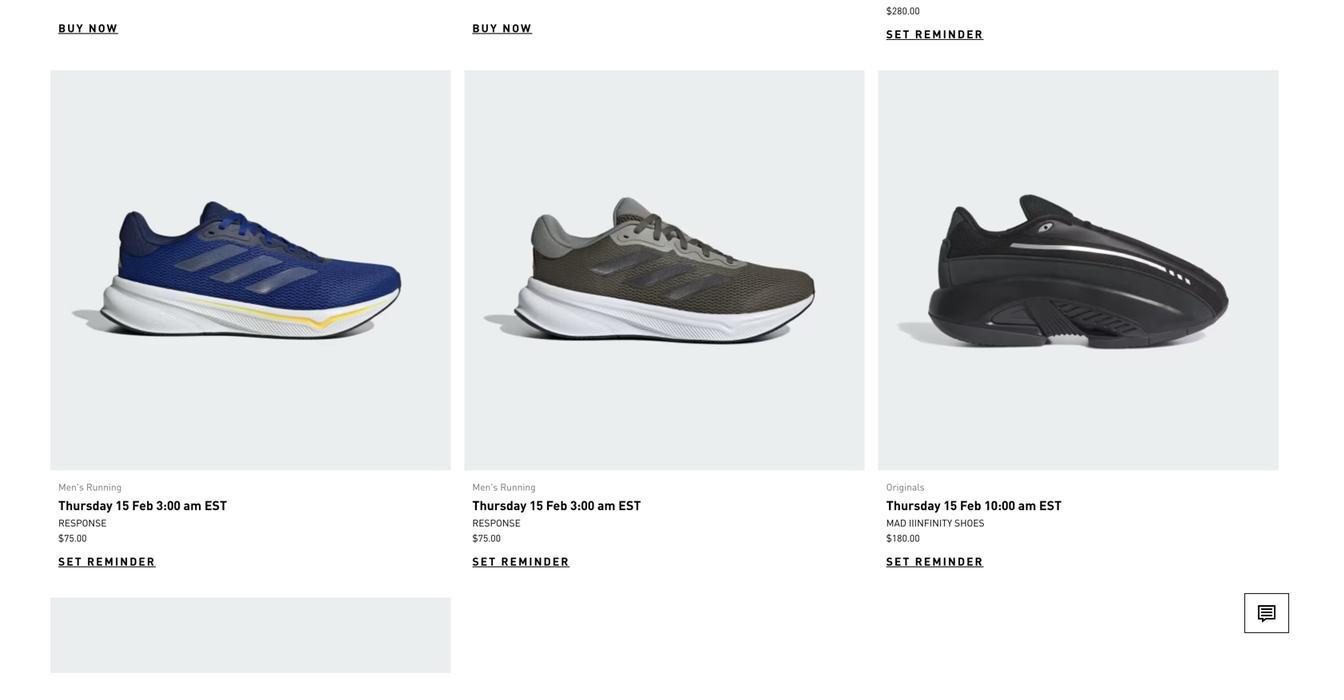 Task type: vqa. For each thing, say whether or not it's contained in the screenshot.


Task type: describe. For each thing, give the bounding box(es) containing it.
$75.00 for first response image from left
[[58, 532, 87, 545]]

1 buy now link from the left
[[58, 20, 118, 36]]

originals thursday 15 feb 10:00 am est mad iiinfinity shoes $180.00
[[887, 481, 1062, 545]]

2 est from the left
[[619, 498, 641, 514]]

buy for 2nd buy now link
[[473, 21, 499, 35]]

1 men's running thursday 15 feb 3:00 am est response $75.00 from the left
[[58, 481, 227, 545]]

2 response from the left
[[473, 517, 521, 530]]

1 feb from the left
[[132, 498, 153, 514]]

$280.00
[[887, 4, 920, 17]]

mad iiinfinity shoes image
[[879, 70, 1279, 471]]

reminder for first response image from left
[[87, 555, 156, 569]]

am for first response image from left
[[184, 498, 202, 514]]

2 feb from the left
[[546, 498, 568, 514]]

est inside the originals thursday 15 feb 10:00 am est mad iiinfinity shoes $180.00
[[1040, 498, 1062, 514]]

1 est from the left
[[205, 498, 227, 514]]

2 men's from the left
[[473, 481, 498, 494]]

reminder for mad iiinfinity shoes "image"
[[916, 555, 984, 569]]

am inside the originals thursday 15 feb 10:00 am est mad iiinfinity shoes $180.00
[[1019, 498, 1037, 514]]

2 response image from the left
[[465, 70, 865, 471]]

1 3:00 from the left
[[156, 498, 181, 514]]

superstar lux shoes image
[[50, 598, 451, 674]]

2 buy now from the left
[[473, 21, 533, 35]]

buy for 2nd buy now link from right
[[58, 21, 84, 35]]



Task type: locate. For each thing, give the bounding box(es) containing it.
1 buy from the left
[[58, 21, 84, 35]]

1 horizontal spatial response image
[[465, 70, 865, 471]]

response image
[[50, 70, 451, 471], [465, 70, 865, 471]]

2 buy now link from the left
[[473, 20, 533, 36]]

1 horizontal spatial response
[[473, 517, 521, 530]]

0 horizontal spatial men's running thursday 15 feb 3:00 am est response $75.00
[[58, 481, 227, 545]]

0 horizontal spatial buy now
[[58, 21, 118, 35]]

2 3:00 from the left
[[571, 498, 595, 514]]

0 horizontal spatial est
[[205, 498, 227, 514]]

1 horizontal spatial men's
[[473, 481, 498, 494]]

0 horizontal spatial thursday
[[58, 498, 113, 514]]

set reminder
[[887, 27, 984, 41], [58, 555, 156, 569], [473, 555, 570, 569], [887, 555, 984, 569]]

1 horizontal spatial buy now link
[[473, 20, 533, 36]]

2 horizontal spatial est
[[1040, 498, 1062, 514]]

2 horizontal spatial thursday
[[887, 498, 941, 514]]

0 horizontal spatial response
[[58, 517, 107, 530]]

men's
[[58, 481, 84, 494], [473, 481, 498, 494]]

thursday
[[58, 498, 113, 514], [473, 498, 527, 514], [887, 498, 941, 514]]

$75.00 for 2nd response image from left
[[473, 532, 501, 545]]

2 men's running thursday 15 feb 3:00 am est response $75.00 from the left
[[473, 481, 641, 545]]

1 buy now from the left
[[58, 21, 118, 35]]

2 buy from the left
[[473, 21, 499, 35]]

3:00
[[156, 498, 181, 514], [571, 498, 595, 514]]

15 inside the originals thursday 15 feb 10:00 am est mad iiinfinity shoes $180.00
[[944, 498, 958, 514]]

0 horizontal spatial men's
[[58, 481, 84, 494]]

2 running from the left
[[500, 481, 536, 494]]

3 est from the left
[[1040, 498, 1062, 514]]

0 horizontal spatial buy now link
[[58, 20, 118, 36]]

1 response from the left
[[58, 517, 107, 530]]

buy
[[58, 21, 84, 35], [473, 21, 499, 35]]

1 now from the left
[[89, 21, 118, 35]]

2 horizontal spatial 15
[[944, 498, 958, 514]]

0 horizontal spatial feb
[[132, 498, 153, 514]]

am
[[184, 498, 202, 514], [598, 498, 616, 514], [1019, 498, 1037, 514]]

1 horizontal spatial thursday
[[473, 498, 527, 514]]

2 15 from the left
[[530, 498, 543, 514]]

1 horizontal spatial $75.00
[[473, 532, 501, 545]]

0 horizontal spatial 3:00
[[156, 498, 181, 514]]

response
[[58, 517, 107, 530], [473, 517, 521, 530]]

reminder
[[916, 27, 984, 41], [87, 555, 156, 569], [501, 555, 570, 569], [916, 555, 984, 569]]

0 horizontal spatial running
[[86, 481, 122, 494]]

0 horizontal spatial am
[[184, 498, 202, 514]]

originals
[[887, 481, 925, 494]]

1 $75.00 from the left
[[58, 532, 87, 545]]

buy now
[[58, 21, 118, 35], [473, 21, 533, 35]]

1 horizontal spatial men's running thursday 15 feb 3:00 am est response $75.00
[[473, 481, 641, 545]]

1 horizontal spatial buy now
[[473, 21, 533, 35]]

1 15 from the left
[[116, 498, 129, 514]]

1 horizontal spatial feb
[[546, 498, 568, 514]]

running
[[86, 481, 122, 494], [500, 481, 536, 494]]

3 15 from the left
[[944, 498, 958, 514]]

0 horizontal spatial $75.00
[[58, 532, 87, 545]]

1 response image from the left
[[50, 70, 451, 471]]

now
[[89, 21, 118, 35], [503, 21, 533, 35]]

thursday inside the originals thursday 15 feb 10:00 am est mad iiinfinity shoes $180.00
[[887, 498, 941, 514]]

$180.00
[[887, 532, 920, 545]]

1 running from the left
[[86, 481, 122, 494]]

men's running thursday 15 feb 3:00 am est response $75.00
[[58, 481, 227, 545], [473, 481, 641, 545]]

2 thursday from the left
[[473, 498, 527, 514]]

0 horizontal spatial 15
[[116, 498, 129, 514]]

1 thursday from the left
[[58, 498, 113, 514]]

mad
[[887, 517, 907, 530]]

set reminder button
[[887, 26, 984, 42], [58, 554, 156, 570], [473, 554, 570, 570], [887, 554, 984, 570]]

1 horizontal spatial am
[[598, 498, 616, 514]]

feb
[[132, 498, 153, 514], [546, 498, 568, 514], [961, 498, 982, 514]]

est
[[205, 498, 227, 514], [619, 498, 641, 514], [1040, 498, 1062, 514]]

shoes
[[955, 517, 985, 530]]

10:00
[[985, 498, 1016, 514]]

2 am from the left
[[598, 498, 616, 514]]

1 horizontal spatial 15
[[530, 498, 543, 514]]

set
[[887, 27, 911, 41], [58, 555, 83, 569], [473, 555, 497, 569], [887, 555, 911, 569]]

feb inside the originals thursday 15 feb 10:00 am est mad iiinfinity shoes $180.00
[[961, 498, 982, 514]]

2 horizontal spatial am
[[1019, 498, 1037, 514]]

1 horizontal spatial est
[[619, 498, 641, 514]]

3 thursday from the left
[[887, 498, 941, 514]]

am for 2nd response image from left
[[598, 498, 616, 514]]

reminder for 2nd response image from left
[[501, 555, 570, 569]]

1 men's from the left
[[58, 481, 84, 494]]

0 horizontal spatial now
[[89, 21, 118, 35]]

buy now link
[[58, 20, 118, 36], [473, 20, 533, 36]]

$75.00
[[58, 532, 87, 545], [473, 532, 501, 545]]

1 am from the left
[[184, 498, 202, 514]]

3 am from the left
[[1019, 498, 1037, 514]]

3 feb from the left
[[961, 498, 982, 514]]

2 now from the left
[[503, 21, 533, 35]]

0 horizontal spatial response image
[[50, 70, 451, 471]]

iiinfinity
[[909, 517, 953, 530]]

1 horizontal spatial buy
[[473, 21, 499, 35]]

2 horizontal spatial feb
[[961, 498, 982, 514]]

0 horizontal spatial buy
[[58, 21, 84, 35]]

1 horizontal spatial now
[[503, 21, 533, 35]]

2 $75.00 from the left
[[473, 532, 501, 545]]

1 horizontal spatial 3:00
[[571, 498, 595, 514]]

15
[[116, 498, 129, 514], [530, 498, 543, 514], [944, 498, 958, 514]]

1 horizontal spatial running
[[500, 481, 536, 494]]



